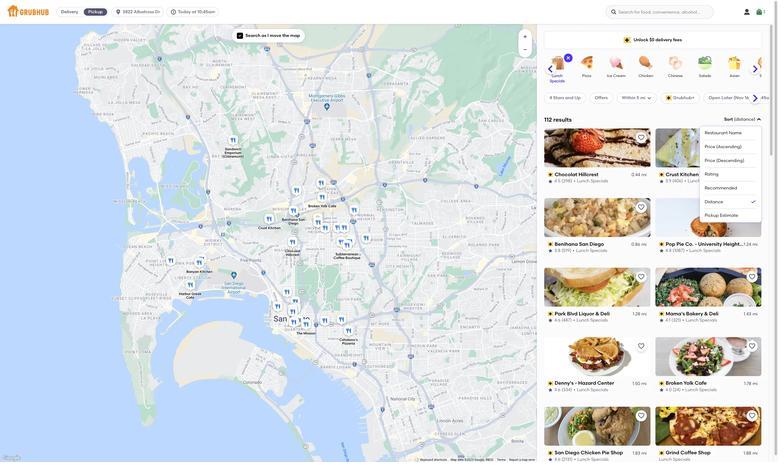 Task type: describe. For each thing, give the bounding box(es) containing it.
coffee for grind
[[681, 450, 697, 456]]

(descending)
[[717, 158, 745, 163]]

• lunch specials for co.
[[686, 248, 721, 253]]

mama's bakery & deli logo image
[[656, 268, 762, 307]]

subterranean coffee boutique
[[333, 252, 360, 260]]

distance option
[[705, 195, 757, 209]]

star icon image for cafe
[[659, 388, 664, 393]]

• lunch specials for cafe
[[682, 387, 717, 393]]

kitchen for banyan kitchen
[[200, 270, 212, 274]]

banyan kitchen
[[186, 270, 212, 274]]

main navigation navigation
[[0, 0, 774, 24]]

mi for hazard
[[642, 381, 647, 386]]

save this restaurant image for san diego chicken pie shop
[[638, 412, 645, 420]]

(1087)
[[673, 248, 685, 253]]

proceed
[[686, 215, 704, 220]]

yolk inside map region
[[320, 204, 327, 208]]

lunch for san
[[576, 248, 589, 253]]

save this restaurant button for co.
[[747, 202, 758, 213]]

lunch specials image
[[547, 56, 568, 70]]

ice
[[607, 74, 613, 78]]

catalano's
[[339, 338, 358, 342]]

error
[[529, 458, 535, 462]]

crust inside benihana san diego crust kitchen
[[258, 226, 267, 230]]

4.0 (24)
[[666, 387, 681, 393]]

star icon image for hazard
[[548, 388, 553, 393]]

1 horizontal spatial chocolat hillcrest
[[555, 172, 599, 177]]

denny's
[[555, 380, 574, 386]]

star icon image for diego
[[548, 248, 553, 253]]

banyan
[[186, 270, 199, 274]]

112 results
[[544, 116, 572, 123]]

soup
[[760, 74, 769, 78]]

liquor
[[579, 311, 594, 317]]

4
[[550, 95, 552, 101]]

pizza image
[[576, 56, 598, 70]]

the incredible cheesecake company image
[[348, 204, 360, 218]]

salads
[[699, 74, 711, 78]]

0 vertical spatial hillcrest
[[579, 172, 599, 177]]

0 vertical spatial lunch specials
[[550, 74, 565, 83]]

grubhub+
[[673, 95, 695, 101]]

grubhub plus flag logo image for grubhub+
[[666, 96, 672, 101]]

chinese image
[[665, 56, 686, 70]]

pizza
[[582, 74, 591, 78]]

sort
[[724, 117, 733, 122]]

• for diego
[[573, 248, 575, 253]]

i
[[268, 33, 269, 38]]

benihana for benihana san diego crust kitchen
[[282, 218, 298, 222]]

google image
[[2, 454, 22, 462]]

star icon image for liquor
[[548, 318, 553, 323]]

save this restaurant image for denny's - hazard center
[[638, 343, 645, 350]]

• right (298)
[[574, 179, 576, 184]]

broken yolk cafe inside map region
[[308, 204, 336, 208]]

svg image inside field
[[757, 117, 762, 122]]

chicken image
[[635, 56, 657, 70]]

data
[[458, 458, 464, 462]]

open
[[709, 95, 721, 101]]

4.6 (487)
[[555, 318, 572, 323]]

cocina 35 image
[[289, 295, 301, 309]]

pop pie co. - university heights (park blvd) image
[[312, 216, 324, 230]]

co.
[[685, 241, 694, 247]]

specials for pie
[[703, 248, 721, 253]]

rating
[[705, 172, 719, 177]]

pickup button
[[83, 7, 108, 17]]

grind coffee shop
[[666, 450, 711, 456]]

1 horizontal spatial svg image
[[647, 96, 652, 101]]

grubhub plus flag logo image for unlock $0 delivery fees
[[624, 37, 631, 43]]

terms
[[497, 458, 506, 462]]

harbor greek cafe
[[179, 292, 201, 300]]

mama's bakery & deli
[[666, 311, 719, 317]]

Search for food, convenience, alcohol... search field
[[606, 5, 714, 19]]

european cake gallery image
[[165, 255, 177, 268]]

pop pie co. - university heights (park blvd) logo image
[[656, 198, 762, 237]]

map region
[[0, 0, 612, 462]]

1 vertical spatial at
[[750, 95, 755, 101]]

(ascending)
[[717, 144, 742, 149]]

soup image
[[754, 56, 775, 70]]

search as i move the map
[[246, 33, 300, 38]]

save this restaurant button for liquor
[[636, 271, 647, 282]]

park
[[555, 311, 566, 317]]

broken yolk cafe image
[[316, 191, 328, 205]]

specials for yolk
[[699, 387, 717, 393]]

(clairemont)
[[222, 155, 244, 159]]

3 button
[[756, 6, 766, 18]]

mi for liquor
[[642, 311, 647, 317]]

banyan kitchen image
[[193, 257, 205, 270]]

price for price (ascending)
[[705, 144, 716, 149]]

2 vertical spatial san
[[555, 450, 564, 456]]

diego for benihana san diego crust kitchen
[[288, 221, 298, 225]]

save this restaurant button for hazard
[[636, 341, 647, 352]]

0 vertical spatial -
[[695, 241, 697, 247]]

crust kitchen link
[[659, 171, 758, 178]]

specials for diego
[[591, 457, 609, 462]]

chocolat cremerie image
[[288, 316, 300, 330]]

1 horizontal spatial lunch specials
[[659, 457, 691, 462]]

proceed to checkout
[[686, 215, 731, 220]]

• for chicken
[[574, 457, 576, 462]]

plus icon image
[[522, 34, 528, 40]]

results
[[554, 116, 572, 123]]

save this restaurant image for chocolat hillcrest
[[638, 134, 645, 141]]

save this restaurant image for pop pie co. - university heights (park blvd)
[[749, 204, 756, 211]]

delivery button
[[57, 7, 83, 17]]

bakery
[[686, 311, 703, 317]]

subscription pass image for crust kitchen
[[659, 173, 665, 177]]

chocolat inside map region
[[285, 249, 300, 253]]

university
[[698, 241, 722, 247]]

mi for &
[[753, 311, 758, 317]]

delifruits image
[[287, 303, 299, 317]]

0 horizontal spatial pie
[[602, 450, 610, 456]]

san for benihana san diego
[[579, 241, 589, 247]]

specials for blvd
[[590, 318, 608, 323]]

albatross
[[134, 9, 154, 14]]

senor taquero image
[[287, 306, 299, 319]]

• lunch specials for chicken
[[574, 457, 609, 462]]

4.0
[[666, 387, 672, 393]]

a
[[519, 458, 521, 462]]

1.78
[[744, 381, 752, 386]]

heights
[[724, 241, 742, 247]]

1 horizontal spatial the mission image
[[335, 236, 347, 250]]

sandwich
[[225, 147, 241, 151]]

the
[[282, 33, 289, 38]]

star icon image for chicken
[[548, 457, 553, 462]]

svg image for today at 10:45am
[[171, 9, 177, 15]]

• lunch specials for diego
[[573, 248, 608, 253]]

cream
[[613, 74, 626, 78]]

pickup estimate
[[705, 213, 738, 218]]

san diego chicken pie shop image
[[332, 222, 344, 235]]

distance
[[705, 199, 723, 204]]

specials for bakery
[[700, 318, 717, 323]]

delivery
[[656, 37, 672, 42]]

1.78 mi
[[744, 381, 758, 386]]

none field containing sort
[[700, 116, 762, 222]]

(406)
[[673, 179, 683, 184]]

4.6 for park blvd liquor & deli
[[555, 318, 561, 323]]

subterranean
[[335, 252, 358, 256]]

1 vertical spatial yolk
[[684, 380, 694, 386]]

1 vertical spatial broken
[[666, 380, 683, 386]]

benihana san diego logo image
[[544, 198, 651, 237]]

(321)
[[672, 318, 681, 323]]

0 horizontal spatial svg image
[[611, 9, 617, 15]]

svg image for search as i move the map
[[238, 34, 242, 38]]

3.8
[[555, 248, 561, 253]]

1.24
[[744, 242, 752, 247]]

asian image
[[724, 56, 746, 70]]

• lunch specials for liquor
[[573, 318, 608, 323]]

(519)
[[562, 248, 571, 253]]

2 horizontal spatial svg image
[[743, 8, 751, 16]]

mi for cafe
[[753, 381, 758, 386]]

blvd)
[[758, 241, 770, 247]]

star icon image left 4.5
[[548, 179, 553, 184]]

0 vertical spatial map
[[290, 33, 300, 38]]

112
[[544, 116, 552, 123]]

4.6 (2131)
[[555, 457, 573, 462]]

report a map error
[[509, 458, 535, 462]]

1 shop from the left
[[611, 450, 623, 456]]

later
[[722, 95, 733, 101]]

today
[[178, 9, 191, 14]]

keyboard shortcuts
[[420, 458, 447, 462]]

0.44
[[632, 172, 640, 177]]

svg image for 3
[[756, 8, 763, 16]]

benihana for benihana san diego
[[555, 241, 578, 247]]

pop
[[666, 241, 675, 247]]

mama's bakery & deli image
[[319, 222, 331, 235]]

1 horizontal spatial pie
[[677, 241, 684, 247]]

restaurant
[[705, 130, 728, 136]]

0 vertical spatial chocolat
[[555, 172, 578, 177]]

terms link
[[497, 458, 506, 462]]

4.1 (321)
[[666, 318, 681, 323]]

lunch for hillcrest
[[577, 179, 590, 184]]

park blvd liquor & deli logo image
[[544, 268, 651, 307]]

blvd
[[567, 311, 578, 317]]

5
[[637, 95, 639, 101]]

cotija's mexican food image
[[319, 315, 331, 328]]



Task type: locate. For each thing, give the bounding box(es) containing it.
chicken down chicken image
[[639, 74, 653, 78]]

1 vertical spatial -
[[575, 380, 577, 386]]

• right (519)
[[573, 248, 575, 253]]

at right 16
[[750, 95, 755, 101]]

filiberto's mexican food image
[[360, 232, 372, 246]]

0 horizontal spatial benihana
[[282, 218, 298, 222]]

0 vertical spatial diego
[[288, 221, 298, 225]]

mi for diego
[[642, 242, 647, 247]]

subscription pass image
[[659, 242, 665, 246], [548, 381, 554, 386], [548, 451, 554, 455], [659, 451, 665, 455]]

unlock $0 delivery fees
[[634, 37, 682, 42]]

map
[[290, 33, 300, 38], [522, 458, 528, 462]]

1 horizontal spatial yolk
[[684, 380, 694, 386]]

• down blvd on the bottom right of page
[[573, 318, 575, 323]]

3.8 (519)
[[555, 248, 571, 253]]

lunch for yolk
[[686, 387, 698, 393]]

mi for chicken
[[642, 451, 647, 456]]

2 price from the top
[[705, 158, 716, 163]]

denny's - hazard center image
[[290, 184, 303, 198]]

rock steady jamaican restaurant image
[[335, 313, 348, 327]]

broken yolk cafe  logo image
[[656, 337, 762, 376]]

1 vertical spatial coffee
[[681, 450, 697, 456]]

lunch for blvd
[[577, 318, 589, 323]]

the mission catalano's pizzeria
[[296, 332, 358, 346]]

a brooklyn pizzeria image
[[286, 303, 298, 317]]

specials for san
[[590, 248, 608, 253]]

subscription pass image for pop pie co. - university heights (park blvd)
[[659, 242, 665, 246]]

save this restaurant image
[[638, 134, 645, 141], [749, 134, 756, 141], [638, 204, 645, 211], [749, 204, 756, 211]]

(nov
[[734, 95, 744, 101]]

1 vertical spatial price
[[705, 158, 716, 163]]

distance
[[736, 117, 754, 122]]

• down crust kitchen
[[685, 179, 686, 184]]

1 horizontal spatial benihana
[[555, 241, 578, 247]]

unlock
[[634, 37, 649, 42]]

0 horizontal spatial chocolat hillcrest
[[285, 249, 300, 257]]

1 horizontal spatial hillcrest
[[579, 172, 599, 177]]

grubhub plus flag logo image left grubhub+
[[666, 96, 672, 101]]

save this restaurant image
[[638, 273, 645, 281], [749, 273, 756, 281], [638, 343, 645, 350], [749, 343, 756, 350], [638, 412, 645, 420], [749, 412, 756, 420]]

list box inside field
[[705, 126, 757, 222]]

1 horizontal spatial &
[[704, 311, 708, 317]]

1 vertical spatial crust
[[258, 226, 267, 230]]

star icon image left 4.6 (487)
[[548, 318, 553, 323]]

1.28 mi
[[633, 311, 647, 317]]

1 horizontal spatial chicken
[[639, 74, 653, 78]]

• right '(24)'
[[682, 387, 684, 393]]

lunch for pie
[[690, 248, 702, 253]]

save this restaurant image for broken yolk cafe
[[749, 343, 756, 350]]

hillcrest inside chocolat hillcrest
[[286, 253, 299, 257]]

mi for co.
[[753, 242, 758, 247]]

subscription pass image
[[548, 173, 554, 177], [659, 173, 665, 177], [548, 242, 554, 246], [548, 312, 554, 316], [659, 312, 665, 316], [659, 381, 665, 386]]

1 vertical spatial kitchen
[[268, 226, 281, 230]]

star icon image left 3.9
[[659, 179, 664, 184]]

chocolat hillcrest inside map region
[[285, 249, 300, 257]]

4.6
[[555, 318, 561, 323], [555, 387, 561, 393], [555, 457, 561, 462]]

2 horizontal spatial kitchen
[[680, 172, 699, 177]]

svg image
[[756, 8, 763, 16], [115, 9, 121, 15], [171, 9, 177, 15], [238, 34, 242, 38], [566, 55, 571, 60], [757, 117, 762, 122]]

• lunch specials down crust kitchen link
[[685, 179, 719, 184]]

broken up 4.0 (24)
[[666, 380, 683, 386]]

0 horizontal spatial chicken
[[581, 450, 601, 456]]

0 horizontal spatial deli
[[601, 311, 610, 317]]

1 vertical spatial chocolat hillcrest
[[285, 249, 300, 257]]

• lunch specials down "san diego chicken pie shop"
[[574, 457, 609, 462]]

kitchen for crust kitchen
[[680, 172, 699, 177]]

san for benihana san diego crust kitchen
[[299, 218, 305, 222]]

lunch down lunch specials image
[[552, 74, 563, 78]]

4.6 left '(2131)'
[[555, 457, 561, 462]]

san diego chicken pie shop logo image
[[544, 407, 651, 446]]

star icon image left 4.0
[[659, 388, 664, 393]]

• right '(2131)'
[[574, 457, 576, 462]]

1 horizontal spatial cafe
[[328, 204, 336, 208]]

star icon image left 3.8
[[548, 248, 553, 253]]

- right co.
[[695, 241, 697, 247]]

2 vertical spatial cafe
[[695, 380, 707, 386]]

hillcrest down chocolat hillcrest image
[[286, 253, 299, 257]]

cafe down harbor greek cafe image
[[186, 296, 194, 300]]

2 horizontal spatial diego
[[590, 241, 604, 247]]

chocolat hillcrest logo image
[[544, 128, 651, 168]]

1 horizontal spatial pickup
[[705, 213, 719, 218]]

& right the bakery
[[704, 311, 708, 317]]

benihana up (519)
[[555, 241, 578, 247]]

catalano's pizzeria image
[[342, 325, 355, 338]]

subscription pass image for grind coffee shop
[[659, 451, 665, 455]]

crust
[[666, 172, 679, 177], [258, 226, 267, 230]]

• lunch specials down liquor
[[573, 318, 608, 323]]

dr
[[155, 9, 160, 14]]

denny's - hazard center
[[555, 380, 614, 386]]

0 vertical spatial san
[[299, 218, 305, 222]]

subscription pass image for mama's bakery & deli
[[659, 312, 665, 316]]

star icon image
[[548, 179, 553, 184], [659, 179, 664, 184], [548, 248, 553, 253], [659, 248, 664, 253], [548, 318, 553, 323], [659, 318, 664, 323], [548, 388, 553, 393], [659, 388, 664, 393], [548, 457, 553, 462]]

lunch specials down grind
[[659, 457, 691, 462]]

• lunch specials right (298)
[[574, 179, 608, 184]]

• down co.
[[686, 248, 688, 253]]

• lunch specials down the hazard on the right bottom of page
[[574, 387, 608, 393]]

4.5
[[555, 179, 561, 184]]

pie down "san diego chicken pie shop logo" at the bottom of the page
[[602, 450, 610, 456]]

1.88
[[744, 451, 752, 456]]

cafe inside harbor greek cafe
[[186, 296, 194, 300]]

as
[[262, 33, 266, 38]]

ka prao thai image
[[315, 177, 327, 190]]

map right the
[[290, 33, 300, 38]]

mama's
[[666, 311, 685, 317]]

diego down benihana san diego logo
[[590, 241, 604, 247]]

save this restaurant image for mama's bakery & deli
[[749, 273, 756, 281]]

mi right 0.44
[[642, 172, 647, 177]]

offers
[[595, 95, 608, 101]]

hillcrest down chocolat hillcrest logo at the right of the page
[[579, 172, 599, 177]]

3822
[[123, 9, 133, 14]]

up
[[575, 95, 581, 101]]

4.6 down park
[[555, 318, 561, 323]]

(24)
[[673, 387, 681, 393]]

save this restaurant button for &
[[747, 271, 758, 282]]

mi right 5
[[640, 95, 646, 101]]

0 horizontal spatial chocolat
[[285, 249, 300, 253]]

1 horizontal spatial san
[[555, 450, 564, 456]]

pickup for pickup estimate
[[705, 213, 719, 218]]

• for liquor
[[573, 318, 575, 323]]

1 vertical spatial broken yolk cafe
[[666, 380, 707, 386]]

cafe down 'broken yolk cafe  logo'
[[695, 380, 707, 386]]

0 vertical spatial crust
[[666, 172, 679, 177]]

0 vertical spatial coffee
[[333, 256, 345, 260]]

1 vertical spatial 4.6
[[555, 387, 561, 393]]

specials for hillcrest
[[591, 179, 608, 184]]

open later (nov 16 at 10:45am)
[[709, 95, 775, 101]]

broken inside map region
[[308, 204, 320, 208]]

1 horizontal spatial crust
[[666, 172, 679, 177]]

0 vertical spatial pickup
[[88, 9, 103, 14]]

san left park blvd liquor & deli image
[[299, 218, 305, 222]]

mi right 0.86
[[642, 242, 647, 247]]

mi right 1.78
[[753, 381, 758, 386]]

pop pie co. - university heights (park blvd)
[[666, 241, 770, 247]]

2 horizontal spatial san
[[579, 241, 589, 247]]

lunch for diego
[[578, 457, 590, 462]]

2 horizontal spatial cafe
[[695, 380, 707, 386]]

ray's mexican restaurant image
[[338, 222, 350, 235]]

0 horizontal spatial lunch specials
[[550, 74, 565, 83]]

4.6 for san diego chicken pie shop
[[555, 457, 561, 462]]

• lunch specials down university
[[686, 248, 721, 253]]

price (descending)
[[705, 158, 745, 163]]

crust kitchen logo image
[[656, 128, 762, 168]]

coffee for subterranean
[[333, 256, 345, 260]]

• for co.
[[686, 248, 688, 253]]

lunch right (298)
[[577, 179, 590, 184]]

save this restaurant image for park blvd liquor & deli
[[638, 273, 645, 281]]

0 vertical spatial the mission image
[[335, 236, 347, 250]]

1 horizontal spatial -
[[695, 241, 697, 247]]

broken up park blvd liquor & deli image
[[308, 204, 320, 208]]

hillcrest
[[579, 172, 599, 177], [286, 253, 299, 257]]

subscription pass image for denny's - hazard center
[[548, 381, 554, 386]]

harbor greek cafe image
[[184, 279, 196, 292]]

3.9
[[666, 179, 672, 184]]

• lunch specials for hazard
[[574, 387, 608, 393]]

3
[[763, 9, 766, 14]]

checkout
[[710, 215, 731, 220]]

benihana inside benihana san diego crust kitchen
[[282, 218, 298, 222]]

1 & from the left
[[596, 311, 599, 317]]

the
[[296, 332, 303, 336]]

1 horizontal spatial broken yolk cafe
[[666, 380, 707, 386]]

fees
[[673, 37, 682, 42]]

2 & from the left
[[704, 311, 708, 317]]

today at 10:45am button
[[167, 7, 222, 17]]

price down restaurant
[[705, 144, 716, 149]]

1 horizontal spatial kitchen
[[268, 226, 281, 230]]

mi right 1.83
[[642, 451, 647, 456]]

benihana san diego image
[[287, 205, 300, 218]]

pickup inside list box
[[705, 213, 719, 218]]

star icon image left 4.6 (334)
[[548, 388, 553, 393]]

at right today
[[192, 9, 196, 14]]

3 4.6 from the top
[[555, 457, 561, 462]]

- left the hazard on the right bottom of page
[[575, 380, 577, 386]]

0 horizontal spatial crust
[[258, 226, 267, 230]]

None field
[[700, 116, 762, 222]]

mi right 1.24
[[753, 242, 758, 247]]

$0
[[650, 37, 655, 42]]

1 vertical spatial hillcrest
[[286, 253, 299, 257]]

star icon image left 4.8
[[659, 248, 664, 253]]

save this restaurant button for shop
[[747, 411, 758, 422]]

and
[[565, 95, 574, 101]]

the mission image right the senor taquero icon
[[300, 318, 312, 332]]

subscription pass image for benihana san diego
[[548, 242, 554, 246]]

san inside benihana san diego crust kitchen
[[299, 218, 305, 222]]

lunch for -
[[577, 387, 590, 393]]

lunch down the benihana san diego
[[576, 248, 589, 253]]

lunch right '(24)'
[[686, 387, 698, 393]]

)
[[754, 117, 755, 122]]

2 vertical spatial kitchen
[[200, 270, 212, 274]]

mi right 1.28
[[642, 311, 647, 317]]

olala crepes image
[[195, 253, 208, 267]]

0 horizontal spatial at
[[192, 9, 196, 14]]

star icon image left "4.1"
[[659, 318, 664, 323]]

grind coffee shop logo image
[[656, 407, 762, 446]]

at inside today at 10:45am button
[[192, 9, 196, 14]]

mi right 1.50
[[642, 381, 647, 386]]

inegi
[[486, 458, 493, 462]]

sort ( distance )
[[724, 117, 755, 122]]

map
[[451, 458, 457, 462]]

list box containing restaurant name
[[705, 126, 757, 222]]

• right (321) at the right of the page
[[683, 318, 684, 323]]

• for hazard
[[574, 387, 575, 393]]

• lunch specials for &
[[683, 318, 717, 323]]

pickup for pickup
[[88, 9, 103, 14]]

pie up (1087)
[[677, 241, 684, 247]]

subscription pass image for park blvd liquor & deli
[[548, 312, 554, 316]]

broken yolk cafe
[[308, 204, 336, 208], [666, 380, 707, 386]]

cafe
[[328, 204, 336, 208], [186, 296, 194, 300], [695, 380, 707, 386]]

keyboard
[[420, 458, 433, 462]]

crust kitchen image
[[263, 213, 275, 226]]

mi right 1.88
[[753, 451, 758, 456]]

price up the rating at the right top of page
[[705, 158, 716, 163]]

broken yolk cafe up '(24)'
[[666, 380, 707, 386]]

0 vertical spatial yolk
[[320, 204, 327, 208]]

1 vertical spatial chocolat
[[285, 249, 300, 253]]

lunch down mama's bakery & deli
[[686, 318, 699, 323]]

0 vertical spatial 4.6
[[555, 318, 561, 323]]

star icon image for &
[[659, 318, 664, 323]]

chocolat up (298)
[[555, 172, 578, 177]]

4.6 for denny's - hazard center
[[555, 387, 561, 393]]

4 stars and up
[[550, 95, 581, 101]]

(334)
[[562, 387, 572, 393]]

1.28
[[633, 311, 640, 317]]

shop left 1.83
[[611, 450, 623, 456]]

0 horizontal spatial pickup
[[88, 9, 103, 14]]

fatboy's deli n spirit image
[[344, 235, 356, 249]]

coffee right grind
[[681, 450, 697, 456]]

chicken down "san diego chicken pie shop logo" at the bottom of the page
[[581, 450, 601, 456]]

lunch down "san diego chicken pie shop"
[[578, 457, 590, 462]]

diego inside benihana san diego crust kitchen
[[288, 221, 298, 225]]

1 horizontal spatial map
[[522, 458, 528, 462]]

1 horizontal spatial shop
[[698, 450, 711, 456]]

1 vertical spatial pie
[[602, 450, 610, 456]]

recommended
[[705, 185, 737, 191]]

save this restaurant button for diego
[[636, 202, 647, 213]]

deli right the bakery
[[709, 311, 719, 317]]

grapes & hops deli image
[[292, 314, 305, 328]]

svg image for 3822 albatross dr
[[115, 9, 121, 15]]

check icon image
[[751, 199, 757, 205]]

chicken
[[639, 74, 653, 78], [581, 450, 601, 456]]

specials for -
[[591, 387, 608, 393]]

svg image inside 3 button
[[756, 8, 763, 16]]

1 vertical spatial benihana
[[555, 241, 578, 247]]

1 vertical spatial chicken
[[581, 450, 601, 456]]

• for &
[[683, 318, 684, 323]]

0 horizontal spatial shop
[[611, 450, 623, 456]]

0 vertical spatial broken
[[308, 204, 320, 208]]

map right a
[[522, 458, 528, 462]]

2 4.6 from the top
[[555, 387, 561, 393]]

san down benihana san diego logo
[[579, 241, 589, 247]]

subscription pass image for san diego chicken pie shop
[[548, 451, 554, 455]]

1 vertical spatial diego
[[590, 241, 604, 247]]

1 deli from the left
[[601, 311, 610, 317]]

the mission image up subterranean on the bottom left of page
[[335, 236, 347, 250]]

grind coffee shop image
[[281, 286, 293, 299]]

• lunch specials right '(24)'
[[682, 387, 717, 393]]

• lunch specials down the benihana san diego
[[573, 248, 608, 253]]

• lunch specials down the bakery
[[683, 318, 717, 323]]

grind
[[666, 450, 680, 456]]

save this restaurant button for chicken
[[636, 411, 647, 422]]

1 horizontal spatial grubhub plus flag logo image
[[666, 96, 672, 101]]

0 vertical spatial at
[[192, 9, 196, 14]]

sandwich emporium (clairemont)
[[222, 147, 244, 159]]

• right (334)
[[574, 387, 575, 393]]

subscription pass image for chocolat hillcrest
[[548, 173, 554, 177]]

0 horizontal spatial hillcrest
[[286, 253, 299, 257]]

(487)
[[562, 318, 572, 323]]

2 deli from the left
[[709, 311, 719, 317]]

0 vertical spatial kitchen
[[680, 172, 699, 177]]

diego down the benihana san diego image
[[288, 221, 298, 225]]

1 vertical spatial cafe
[[186, 296, 194, 300]]

& right liquor
[[596, 311, 599, 317]]

lunch down crust kitchen
[[688, 179, 701, 184]]

diego for benihana san diego
[[590, 241, 604, 247]]

save this restaurant button for cafe
[[747, 341, 758, 352]]

broken yolk cafe up park blvd liquor & deli image
[[308, 204, 336, 208]]

2 shop from the left
[[698, 450, 711, 456]]

svg image inside today at 10:45am button
[[171, 9, 177, 15]]

0 horizontal spatial map
[[290, 33, 300, 38]]

svg image inside 3822 albatross dr button
[[115, 9, 121, 15]]

1 vertical spatial map
[[522, 458, 528, 462]]

subway - c st (downtown) image
[[289, 303, 302, 316]]

lunch down co.
[[690, 248, 702, 253]]

diego
[[288, 221, 298, 225], [590, 241, 604, 247], [565, 450, 580, 456]]

1 horizontal spatial chocolat
[[555, 172, 578, 177]]

ice cream image
[[606, 56, 627, 70]]

1.50
[[633, 381, 640, 386]]

chocolat hillcrest image
[[286, 236, 299, 250]]

-
[[695, 241, 697, 247], [575, 380, 577, 386]]

1 horizontal spatial at
[[750, 95, 755, 101]]

0 horizontal spatial kitchen
[[200, 270, 212, 274]]

coffee left boutique on the left of the page
[[333, 256, 345, 260]]

subscription pass image for broken yolk cafe
[[659, 381, 665, 386]]

mi for shop
[[753, 451, 758, 456]]

0 horizontal spatial broken yolk cafe
[[308, 204, 336, 208]]

1 vertical spatial grubhub plus flag logo image
[[666, 96, 672, 101]]

lunch down grind
[[659, 457, 672, 462]]

salads image
[[694, 56, 716, 70]]

price for price (descending)
[[705, 158, 716, 163]]

star icon image for co.
[[659, 248, 664, 253]]

restaurant name
[[705, 130, 742, 136]]

1.24 mi
[[744, 242, 758, 247]]

shop down grind coffee shop logo
[[698, 450, 711, 456]]

search
[[246, 33, 260, 38]]

shop
[[611, 450, 623, 456], [698, 450, 711, 456]]

lunch specials down lunch specials image
[[550, 74, 565, 83]]

0 vertical spatial chocolat hillcrest
[[555, 172, 599, 177]]

1 vertical spatial the mission image
[[300, 318, 312, 332]]

0 horizontal spatial -
[[575, 380, 577, 386]]

lunch inside the lunch specials
[[552, 74, 563, 78]]

0 horizontal spatial cafe
[[186, 296, 194, 300]]

• for cafe
[[682, 387, 684, 393]]

minus icon image
[[522, 47, 528, 53]]

diego up '(2131)'
[[565, 450, 580, 456]]

0 horizontal spatial grubhub plus flag logo image
[[624, 37, 631, 43]]

0 horizontal spatial diego
[[288, 221, 298, 225]]

chocolat down benihana san diego crust kitchen
[[285, 249, 300, 253]]

0 vertical spatial broken yolk cafe
[[308, 204, 336, 208]]

3.9 (406)
[[666, 179, 683, 184]]

1 vertical spatial lunch specials
[[659, 457, 691, 462]]

mi
[[640, 95, 646, 101], [642, 172, 647, 177], [642, 242, 647, 247], [753, 242, 758, 247], [642, 311, 647, 317], [753, 311, 758, 317], [642, 381, 647, 386], [753, 381, 758, 386], [642, 451, 647, 456], [753, 451, 758, 456]]

0 vertical spatial benihana
[[282, 218, 298, 222]]

yolk
[[320, 204, 327, 208], [684, 380, 694, 386]]

save this restaurant image for grind coffee shop
[[749, 412, 756, 420]]

4.6 left (334)
[[555, 387, 561, 393]]

4.8 (1087)
[[666, 248, 685, 253]]

to
[[705, 215, 709, 220]]

1 horizontal spatial coffee
[[681, 450, 697, 456]]

1 4.6 from the top
[[555, 318, 561, 323]]

delivery
[[61, 9, 78, 14]]

0 horizontal spatial san
[[299, 218, 305, 222]]

1 price from the top
[[705, 144, 716, 149]]

sandwich emporium (clairemont) image
[[227, 134, 239, 148]]

0 horizontal spatial &
[[596, 311, 599, 317]]

lunch down park blvd liquor & deli
[[577, 318, 589, 323]]

denny's - hazard center logo image
[[544, 337, 651, 376]]

lunch for bakery
[[686, 318, 699, 323]]

hazard
[[578, 380, 596, 386]]

ice cream
[[607, 74, 626, 78]]

2 vertical spatial 4.6
[[555, 457, 561, 462]]

carnivore sandwich image
[[272, 300, 284, 314]]

deli right liquor
[[601, 311, 610, 317]]

subterranean coffee boutique image
[[341, 239, 353, 253]]

report
[[509, 458, 519, 462]]

san up 4.6 (2131)
[[555, 450, 564, 456]]

deli
[[601, 311, 610, 317], [709, 311, 719, 317]]

0 horizontal spatial yolk
[[320, 204, 327, 208]]

coffee inside subterranean coffee boutique
[[333, 256, 345, 260]]

subscription pass image inside crust kitchen link
[[659, 173, 665, 177]]

within 5 mi
[[622, 95, 646, 101]]

save this restaurant button
[[636, 132, 647, 143], [747, 132, 758, 143], [636, 202, 647, 213], [747, 202, 758, 213], [636, 271, 647, 282], [747, 271, 758, 282], [636, 341, 647, 352], [747, 341, 758, 352], [636, 411, 647, 422], [747, 411, 758, 422]]

(298)
[[562, 179, 572, 184]]

report a map error link
[[509, 458, 535, 462]]

0 vertical spatial grubhub plus flag logo image
[[624, 37, 631, 43]]

star icon image left 4.6 (2131)
[[548, 457, 553, 462]]

grubhub plus flag logo image
[[624, 37, 631, 43], [666, 96, 672, 101]]

1.43
[[744, 311, 752, 317]]

save this restaurant image for benihana san diego
[[638, 204, 645, 211]]

el comal image
[[345, 234, 357, 247]]

0 horizontal spatial coffee
[[333, 256, 345, 260]]

pie
[[677, 241, 684, 247], [602, 450, 610, 456]]

pickup inside button
[[88, 9, 103, 14]]

benihana right crust kitchen icon on the left top of page
[[282, 218, 298, 222]]

7 cafe image
[[290, 302, 302, 315]]

cafe left the incredible cheesecake company icon
[[328, 204, 336, 208]]

the mission image
[[335, 236, 347, 250], [300, 318, 312, 332]]

lunch down denny's - hazard center
[[577, 387, 590, 393]]

1 horizontal spatial deli
[[709, 311, 719, 317]]

1 horizontal spatial diego
[[565, 450, 580, 456]]

1.83 mi
[[633, 451, 647, 456]]

greek
[[191, 292, 201, 296]]

kitchen inside benihana san diego crust kitchen
[[268, 226, 281, 230]]

4.1
[[666, 318, 671, 323]]

park blvd liquor & deli image
[[312, 212, 324, 226]]

grubhub plus flag logo image left the unlock
[[624, 37, 631, 43]]

mi right the 1.43
[[753, 311, 758, 317]]

1 horizontal spatial broken
[[666, 380, 683, 386]]

2 vertical spatial diego
[[565, 450, 580, 456]]

svg image
[[743, 8, 751, 16], [611, 9, 617, 15], [647, 96, 652, 101]]

price (ascending)
[[705, 144, 742, 149]]

list box
[[705, 126, 757, 222]]



Task type: vqa. For each thing, say whether or not it's contained in the screenshot.


